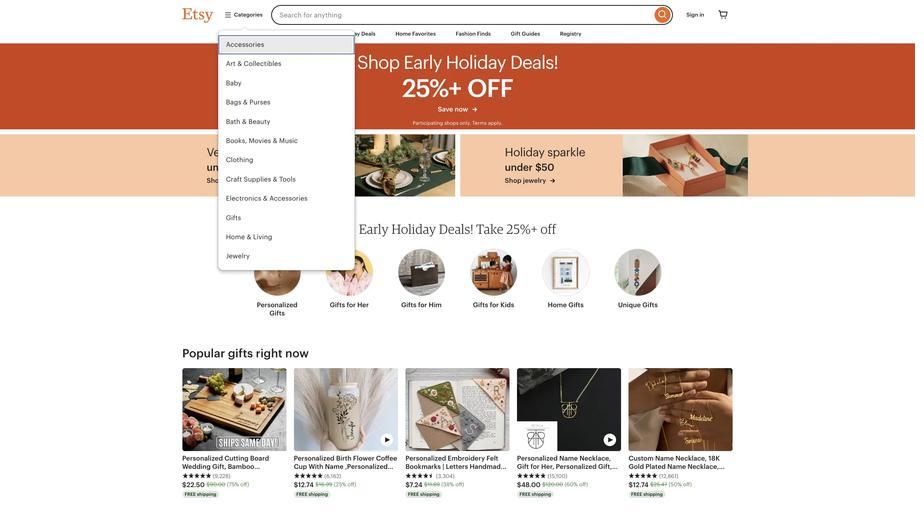 Task type: vqa. For each thing, say whether or not it's contained in the screenshot.
Top
no



Task type: describe. For each thing, give the bounding box(es) containing it.
25%+ off
[[402, 74, 513, 102]]

unique gifts link
[[614, 244, 661, 313]]

7.24
[[410, 481, 422, 489]]

paper & party supplies link
[[218, 266, 354, 285]]

Search for anything text field
[[271, 5, 652, 25]]

$ 12.74 $ 16.99 (25% off) free shipping
[[294, 481, 356, 497]]

48.00
[[521, 481, 541, 489]]

under $50 inside holiday sparkle under $50 shop jewelry
[[505, 162, 554, 173]]

25.47
[[654, 482, 667, 488]]

16.99
[[319, 482, 332, 488]]

free for 16.99
[[296, 492, 307, 497]]

early holiday deals! take 25%+ off
[[359, 221, 556, 237]]

off
[[540, 221, 556, 237]]

gifts inside menu
[[226, 214, 241, 222]]

art
[[226, 60, 235, 68]]

take
[[476, 221, 504, 237]]

guides
[[522, 31, 540, 37]]

gift guides link
[[505, 27, 546, 42]]

90.00
[[210, 482, 225, 488]]

baby
[[226, 79, 241, 87]]

fashion
[[456, 31, 476, 37]]

unique
[[618, 301, 641, 309]]

clothing link
[[218, 151, 354, 170]]

personalized embroidery felt bookmarks | letters handmade corner bookmark | 4 season letter & flower felt bookmark  set image
[[405, 368, 510, 451]]

off) for (38% off)
[[455, 482, 464, 488]]

1 vertical spatial early
[[359, 221, 389, 237]]

1 vertical spatial holiday
[[391, 221, 436, 237]]

categories
[[234, 12, 263, 18]]

personalized
[[257, 301, 297, 309]]

supplies inside paper & party supplies link
[[270, 271, 297, 279]]

craft supplies & tools link
[[218, 170, 354, 189]]

$ 22.50 $ 90.00 (75% off) free shipping
[[182, 481, 249, 497]]

1 horizontal spatial decor
[[267, 146, 298, 159]]

home for home favorites
[[395, 31, 411, 37]]

gift guides
[[511, 31, 540, 37]]

0 horizontal spatial accessories
[[226, 41, 264, 49]]

paper
[[226, 271, 244, 279]]

gifts for him link
[[398, 244, 445, 313]]

$ left (25%
[[315, 482, 319, 488]]

a festive christmas table setting featuring two green table runners shown with glassware, serveware, and a candle centerpiece. image
[[330, 134, 455, 197]]

& for living
[[246, 233, 251, 241]]

paper & party supplies
[[226, 271, 297, 279]]

shop early holiday deals! 25%+ off save now
[[357, 52, 558, 113]]

22.50
[[186, 481, 205, 489]]

home for home & living
[[226, 233, 245, 241]]

gift
[[511, 31, 521, 37]]

save now link
[[357, 105, 558, 118]]

clothing
[[226, 156, 253, 164]]

popular gifts right now
[[182, 347, 309, 360]]

bags
[[226, 98, 241, 106]]

free for 11.69
[[408, 492, 419, 497]]

home gifts link
[[542, 244, 589, 313]]

for for him
[[418, 301, 427, 309]]

only.
[[460, 120, 471, 126]]

& for beauty
[[242, 118, 246, 125]]

11.69
[[428, 482, 440, 488]]

home favorites link
[[389, 27, 442, 42]]

$ 12.74 $ 25.47 (50% off) free shipping
[[629, 481, 692, 497]]

(60%
[[565, 482, 578, 488]]

living
[[253, 233, 272, 241]]

electronics & accessories link
[[218, 189, 354, 208]]

collectibles
[[243, 60, 281, 68]]

(9,228)
[[213, 473, 230, 479]]

books,
[[226, 137, 247, 145]]

shipping for 90.00
[[197, 492, 216, 497]]

for for her
[[347, 301, 356, 309]]

shop inside shop early holiday deals! 25%+ off save now
[[357, 52, 399, 73]]

craft supplies & tools
[[226, 175, 296, 183]]

& inside books, movies & music link
[[273, 137, 277, 145]]

free for 25.47
[[631, 492, 642, 497]]

movies
[[249, 137, 271, 145]]

gifts for her link
[[326, 244, 373, 313]]

bags & purses link
[[218, 93, 354, 112]]

12.74 for 25.47
[[633, 481, 648, 489]]

off) for (50% off)
[[683, 482, 692, 488]]

shipping for 120.00
[[532, 492, 551, 497]]

$ 48.00 $ 120.00 (60% off) free shipping
[[517, 481, 588, 497]]

off) for (75% off)
[[240, 482, 249, 488]]

(12,861)
[[659, 473, 678, 479]]

holiday inside holiday sparkle under $50 shop jewelry
[[505, 146, 545, 159]]

music
[[279, 137, 298, 145]]

sign in
[[686, 12, 704, 18]]

popular
[[182, 347, 225, 360]]

accessories link
[[218, 35, 354, 55]]

participating shops only. terms apply.
[[413, 120, 502, 126]]

registry link
[[554, 27, 588, 42]]

right
[[256, 347, 282, 360]]

home & living link
[[218, 228, 354, 247]]

(50%
[[669, 482, 682, 488]]

$ right 22.50
[[206, 482, 210, 488]]

home favorites
[[395, 31, 436, 37]]

$ left 25.47
[[629, 481, 633, 489]]

purses
[[249, 98, 270, 106]]

gifts
[[228, 347, 253, 360]]

& inside "craft supplies & tools" link
[[273, 175, 277, 183]]

registry
[[560, 31, 581, 37]]

sign
[[686, 12, 698, 18]]

menu bar containing home favorites
[[167, 25, 748, 44]]

jewelry
[[523, 177, 546, 184]]



Task type: locate. For each thing, give the bounding box(es) containing it.
art & collectibles
[[226, 60, 281, 68]]

under $50 up the jewelry
[[505, 162, 554, 173]]

1 off) from the left
[[240, 482, 249, 488]]

accessories up the "art & collectibles"
[[226, 41, 264, 49]]

1 12.74 from the left
[[298, 481, 314, 489]]

& for accessories
[[263, 195, 267, 202]]

participating
[[413, 120, 443, 126]]

off) inside $ 12.74 $ 16.99 (25% off) free shipping
[[348, 482, 356, 488]]

(6,162)
[[324, 473, 341, 479]]

shipping down 90.00
[[197, 492, 216, 497]]

$ 7.24 $ 11.69 (38% off) free shipping
[[405, 481, 464, 497]]

personalized cutting board wedding gift, bamboo charcuterie board, unique christmas gifts, bridal shower gift, engraved engagement present, image
[[182, 368, 286, 451]]

off) for (60% off)
[[579, 482, 588, 488]]

now right right
[[285, 347, 309, 360]]

off) right (60%
[[579, 482, 588, 488]]

4 shipping from the left
[[532, 492, 551, 497]]

(25%
[[334, 482, 346, 488]]

3 off) from the left
[[455, 482, 464, 488]]

1 horizontal spatial for
[[418, 301, 427, 309]]

supplies up electronics & accessories
[[243, 175, 271, 183]]

25%+
[[506, 221, 538, 237]]

120.00
[[546, 482, 563, 488]]

off) inside $ 12.74 $ 25.47 (50% off) free shipping
[[683, 482, 692, 488]]

home for home gifts
[[548, 301, 567, 309]]

him
[[429, 301, 442, 309]]

0 vertical spatial supplies
[[243, 175, 271, 183]]

0 horizontal spatial under $50
[[207, 162, 256, 173]]

0 horizontal spatial holiday
[[391, 221, 436, 237]]

$ left 90.00
[[182, 481, 186, 489]]

gifts for kids link
[[470, 244, 517, 313]]

1 horizontal spatial 12.74
[[633, 481, 648, 489]]

2 shipping from the left
[[309, 492, 328, 497]]

off) inside $ 48.00 $ 120.00 (60% off) free shipping
[[579, 482, 588, 488]]

gifts for him
[[401, 301, 442, 309]]

None search field
[[271, 5, 673, 25]]

supplies down jewelry link
[[270, 271, 297, 279]]

& left music
[[273, 137, 277, 145]]

jewelry link
[[218, 247, 354, 266]]

shipping inside $ 12.74 $ 25.47 (50% off) free shipping
[[643, 492, 663, 497]]

1 horizontal spatial home
[[395, 31, 411, 37]]

1 shipping from the left
[[197, 492, 216, 497]]

(38%
[[441, 482, 454, 488]]

gifts for kids
[[473, 301, 514, 309]]

$ left 11.69
[[405, 481, 410, 489]]

2 horizontal spatial home
[[548, 301, 567, 309]]

off) right (25%
[[348, 482, 356, 488]]

3 for from the left
[[490, 301, 499, 309]]

personalized birth flower coffee cup with name ,personalized birth flower tumbler, bridesmaid proposal, gifts for her, party favor. image
[[294, 368, 398, 451]]

1 vertical spatial decor
[[225, 177, 244, 184]]

art & collectibles link
[[218, 55, 354, 74]]

for left the him
[[418, 301, 427, 309]]

4 off) from the left
[[579, 482, 588, 488]]

1 vertical spatial supplies
[[270, 271, 297, 279]]

0 horizontal spatial shop
[[207, 177, 223, 184]]

1 vertical spatial accessories
[[269, 195, 307, 202]]

$ left 16.99
[[294, 481, 298, 489]]

2 vertical spatial home
[[548, 301, 567, 309]]

sign in button
[[680, 7, 710, 22]]

kids
[[500, 301, 514, 309]]

& left living
[[246, 233, 251, 241]]

0 vertical spatial early
[[403, 52, 442, 73]]

sparkle
[[547, 146, 585, 159]]

shipping down 48.00
[[532, 492, 551, 497]]

shipping down 25.47
[[643, 492, 663, 497]]

accessories down "craft supplies & tools" link
[[269, 195, 307, 202]]

early
[[403, 52, 442, 73], [359, 221, 389, 237]]

0 vertical spatial now
[[455, 105, 468, 113]]

0 horizontal spatial now
[[285, 347, 309, 360]]

free for 120.00
[[520, 492, 531, 497]]

off) for (25% off)
[[348, 482, 356, 488]]

merry
[[233, 146, 264, 159]]

free for 90.00
[[185, 492, 196, 497]]

1 free from the left
[[185, 492, 196, 497]]

$ left 120.00
[[517, 481, 521, 489]]

& for purses
[[243, 98, 248, 106]]

supplies inside "craft supplies & tools" link
[[243, 175, 271, 183]]

(75%
[[227, 482, 239, 488]]

0 horizontal spatial home
[[226, 233, 245, 241]]

off)
[[240, 482, 249, 488], [348, 482, 356, 488], [455, 482, 464, 488], [579, 482, 588, 488], [683, 482, 692, 488]]

shop jewelry link
[[505, 176, 585, 185]]

1 horizontal spatial holiday
[[505, 146, 545, 159]]

unique gifts
[[618, 301, 658, 309]]

& inside bath & beauty link
[[242, 118, 246, 125]]

1 for from the left
[[347, 301, 356, 309]]

for left her
[[347, 301, 356, 309]]

3 free from the left
[[408, 492, 419, 497]]

a colorful charm choker statement necklace featuring six beads on a dainty gold chain shown in an open gift box. image
[[623, 134, 748, 197]]

& right bags
[[243, 98, 248, 106]]

shop inside very merry decor under $50 shop decor
[[207, 177, 223, 184]]

personalized gifts link
[[254, 244, 301, 321]]

2 under $50 from the left
[[505, 162, 554, 173]]

2 off) from the left
[[348, 482, 356, 488]]

banner containing accessories
[[167, 0, 748, 285]]

2 horizontal spatial for
[[490, 301, 499, 309]]

& right bath
[[242, 118, 246, 125]]

& right art
[[237, 60, 242, 68]]

banner
[[167, 0, 748, 285]]

1 vertical spatial home
[[226, 233, 245, 241]]

save
[[438, 105, 453, 113]]

shipping for 11.69
[[420, 492, 440, 497]]

1 horizontal spatial now
[[455, 105, 468, 113]]

categories button
[[218, 7, 269, 22]]

now up participating shops only. terms apply. in the top of the page
[[455, 105, 468, 113]]

12.74 for 16.99
[[298, 481, 314, 489]]

& inside home & living link
[[246, 233, 251, 241]]

off) right (38%
[[455, 482, 464, 488]]

free inside $ 48.00 $ 120.00 (60% off) free shipping
[[520, 492, 531, 497]]

books, movies & music link
[[218, 131, 354, 151]]

3 shipping from the left
[[420, 492, 440, 497]]

finds
[[477, 31, 491, 37]]

2 for from the left
[[418, 301, 427, 309]]

2 horizontal spatial shop
[[505, 177, 521, 184]]

home inside banner
[[226, 233, 245, 241]]

menu containing accessories
[[218, 30, 355, 285]]

home & living
[[226, 233, 272, 241]]

1 horizontal spatial shop
[[357, 52, 399, 73]]

free inside $ 12.74 $ 25.47 (50% off) free shipping
[[631, 492, 642, 497]]

shipping inside $ 48.00 $ 120.00 (60% off) free shipping
[[532, 492, 551, 497]]

5 shipping from the left
[[643, 492, 663, 497]]

12.74 inside $ 12.74 $ 16.99 (25% off) free shipping
[[298, 481, 314, 489]]

& inside bags & purses link
[[243, 98, 248, 106]]

electronics
[[226, 195, 261, 202]]

& left party
[[246, 271, 250, 279]]

under $50 inside very merry decor under $50 shop decor
[[207, 162, 256, 173]]

books, movies & music
[[226, 137, 298, 145]]

custom name necklace, 18k gold plated name necklace, personalized name necklace, birthday gift for her, 2023 christmas gift, gift for mom image
[[629, 368, 733, 451]]

0 horizontal spatial decor
[[225, 177, 244, 184]]

tools
[[279, 175, 296, 183]]

$ left '(50%'
[[650, 482, 654, 488]]

1 under $50 from the left
[[207, 162, 256, 173]]

electronics & accessories
[[226, 195, 307, 202]]

free inside the $ 22.50 $ 90.00 (75% off) free shipping
[[185, 492, 196, 497]]

5 free from the left
[[631, 492, 642, 497]]

0 horizontal spatial early
[[359, 221, 389, 237]]

for left kids
[[490, 301, 499, 309]]

off) right '(50%'
[[683, 482, 692, 488]]

shipping down 16.99
[[309, 492, 328, 497]]

under $50 up craft
[[207, 162, 256, 173]]

& for collectibles
[[237, 60, 242, 68]]

& down craft supplies & tools
[[263, 195, 267, 202]]

personalized name necklace,  gift for her,  personalized gift, one of a kind jewelry, gold name necklace, handmade gift, christmas gift image
[[517, 368, 621, 451]]

now
[[455, 105, 468, 113], [285, 347, 309, 360]]

shops
[[444, 120, 458, 126]]

12.74 left 16.99
[[298, 481, 314, 489]]

home gifts
[[548, 301, 584, 309]]

menu bar
[[167, 25, 748, 44]]

shipping inside $ 7.24 $ 11.69 (38% off) free shipping
[[420, 492, 440, 497]]

now inside shop early holiday deals! 25%+ off save now
[[455, 105, 468, 113]]

off) inside $ 7.24 $ 11.69 (38% off) free shipping
[[455, 482, 464, 488]]

craft
[[226, 175, 242, 183]]

1 horizontal spatial early
[[403, 52, 442, 73]]

deals!
[[439, 221, 473, 237]]

gifts inside personalized gifts
[[270, 309, 285, 317]]

& inside art & collectibles link
[[237, 60, 242, 68]]

5 off) from the left
[[683, 482, 692, 488]]

(15,100)
[[548, 473, 567, 479]]

& inside electronics & accessories link
[[263, 195, 267, 202]]

holiday deals!
[[446, 52, 558, 73]]

menu inside banner
[[218, 30, 355, 285]]

fashion finds link
[[449, 27, 497, 42]]

0 vertical spatial decor
[[267, 146, 298, 159]]

bath & beauty
[[226, 118, 270, 125]]

off) right "(75%"
[[240, 482, 249, 488]]

0 horizontal spatial 12.74
[[298, 481, 314, 489]]

2 free from the left
[[296, 492, 307, 497]]

shipping down 11.69
[[420, 492, 440, 497]]

0 horizontal spatial for
[[347, 301, 356, 309]]

shipping for 25.47
[[643, 492, 663, 497]]

decor down music
[[267, 146, 298, 159]]

$ right 48.00
[[542, 482, 546, 488]]

shipping for 16.99
[[309, 492, 328, 497]]

bath & beauty link
[[218, 112, 354, 131]]

jewelry
[[226, 252, 250, 260]]

gifts
[[226, 214, 241, 222], [330, 301, 345, 309], [401, 301, 416, 309], [473, 301, 488, 309], [568, 301, 584, 309], [642, 301, 658, 309], [270, 309, 285, 317]]

12.74 inside $ 12.74 $ 25.47 (50% off) free shipping
[[633, 481, 648, 489]]

& for party
[[246, 271, 250, 279]]

$ right 7.24
[[424, 482, 428, 488]]

0 vertical spatial home
[[395, 31, 411, 37]]

for for kids
[[490, 301, 499, 309]]

1 vertical spatial now
[[285, 347, 309, 360]]

(3,304)
[[436, 473, 455, 479]]

supplies
[[243, 175, 271, 183], [270, 271, 297, 279]]

shop inside holiday sparkle under $50 shop jewelry
[[505, 177, 521, 184]]

1 horizontal spatial accessories
[[269, 195, 307, 202]]

her
[[357, 301, 369, 309]]

0 vertical spatial holiday
[[505, 146, 545, 159]]

free inside $ 7.24 $ 11.69 (38% off) free shipping
[[408, 492, 419, 497]]

shipping inside $ 12.74 $ 16.99 (25% off) free shipping
[[309, 492, 328, 497]]

free inside $ 12.74 $ 16.99 (25% off) free shipping
[[296, 492, 307, 497]]

early inside shop early holiday deals! 25%+ off save now
[[403, 52, 442, 73]]

shop
[[357, 52, 399, 73], [207, 177, 223, 184], [505, 177, 521, 184]]

gifts link
[[218, 208, 354, 228]]

home
[[395, 31, 411, 37], [226, 233, 245, 241], [548, 301, 567, 309]]

holiday sparkle under $50 shop jewelry
[[505, 146, 585, 184]]

12.74 left 25.47
[[633, 481, 648, 489]]

2 12.74 from the left
[[633, 481, 648, 489]]

menu
[[218, 30, 355, 285]]

shop decor link
[[207, 176, 298, 185]]

1 horizontal spatial under $50
[[505, 162, 554, 173]]

party
[[252, 271, 268, 279]]

very merry decor under $50 shop decor
[[207, 146, 298, 184]]

decor up electronics at left
[[225, 177, 244, 184]]

& inside paper & party supplies link
[[246, 271, 250, 279]]

favorites
[[412, 31, 436, 37]]

& left "tools"
[[273, 175, 277, 183]]

4 free from the left
[[520, 492, 531, 497]]

$
[[182, 481, 186, 489], [294, 481, 298, 489], [405, 481, 410, 489], [517, 481, 521, 489], [629, 481, 633, 489], [206, 482, 210, 488], [315, 482, 319, 488], [424, 482, 428, 488], [542, 482, 546, 488], [650, 482, 654, 488]]

shipping inside the $ 22.50 $ 90.00 (75% off) free shipping
[[197, 492, 216, 497]]

gifts for her
[[330, 301, 369, 309]]

bags & purses
[[226, 98, 270, 106]]

shipping
[[197, 492, 216, 497], [309, 492, 328, 497], [420, 492, 440, 497], [532, 492, 551, 497], [643, 492, 663, 497]]

0 vertical spatial accessories
[[226, 41, 264, 49]]

off) inside the $ 22.50 $ 90.00 (75% off) free shipping
[[240, 482, 249, 488]]



